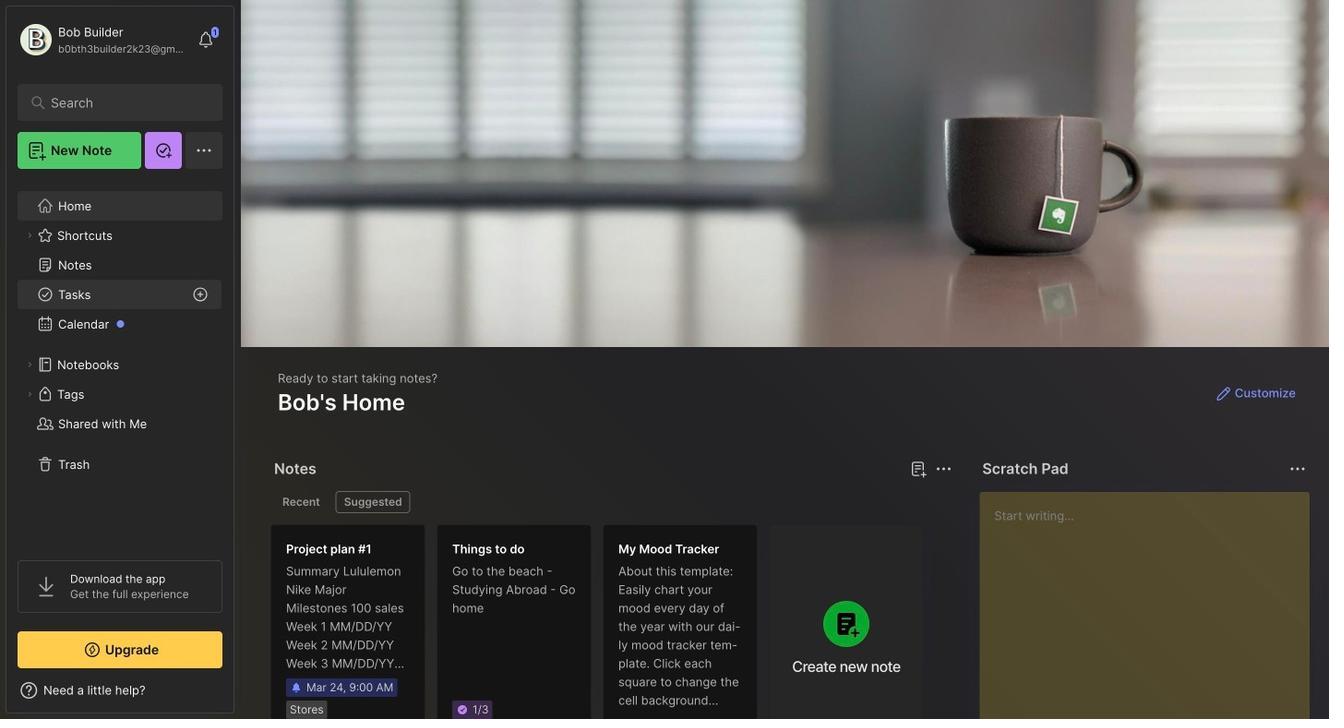 Task type: describe. For each thing, give the bounding box(es) containing it.
Search text field
[[51, 94, 198, 112]]

none search field inside main element
[[51, 91, 198, 114]]

expand tags image
[[24, 389, 35, 400]]

2 tab from the left
[[336, 491, 411, 513]]

Start writing… text field
[[995, 492, 1309, 719]]

1 tab from the left
[[274, 491, 328, 513]]

click to collapse image
[[233, 685, 247, 707]]

main element
[[0, 0, 240, 719]]

tree inside main element
[[6, 180, 234, 544]]

expand notebooks image
[[24, 359, 35, 370]]



Task type: locate. For each thing, give the bounding box(es) containing it.
tab
[[274, 491, 328, 513], [336, 491, 411, 513]]

WHAT'S NEW field
[[6, 676, 234, 705]]

Account field
[[18, 21, 188, 58]]

tab list
[[274, 491, 949, 513]]

None search field
[[51, 91, 198, 114]]

tree
[[6, 180, 234, 544]]

row group
[[270, 524, 935, 719]]

1 horizontal spatial tab
[[336, 491, 411, 513]]

0 horizontal spatial tab
[[274, 491, 328, 513]]



Task type: vqa. For each thing, say whether or not it's contained in the screenshot.
Note Editor Text Field
no



